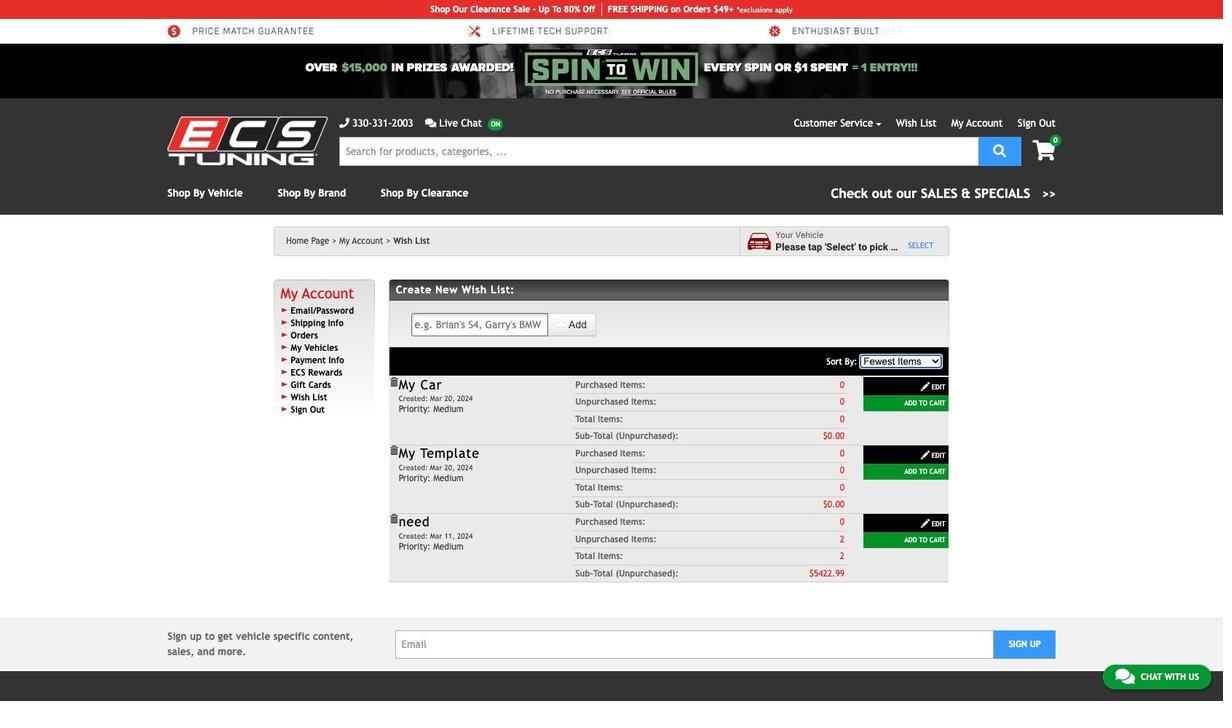 Task type: locate. For each thing, give the bounding box(es) containing it.
2 delete image from the top
[[389, 446, 399, 456]]

shopping cart image
[[1033, 141, 1056, 161]]

Email email field
[[395, 630, 994, 659]]

1 vertical spatial white image
[[920, 450, 930, 460]]

Search text field
[[339, 137, 979, 166]]

delete image
[[389, 514, 399, 524]]

2 white image from the top
[[920, 450, 930, 460]]

3 white image from the top
[[920, 519, 930, 529]]

0 vertical spatial delete image
[[389, 377, 399, 387]]

0 vertical spatial white image
[[920, 382, 930, 392]]

2 vertical spatial white image
[[920, 519, 930, 529]]

comments image
[[425, 118, 436, 128]]

white image
[[920, 382, 930, 392], [920, 450, 930, 460], [920, 519, 930, 529]]

1 delete image from the top
[[389, 377, 399, 387]]

delete image for second white icon from the bottom of the page
[[389, 446, 399, 456]]

1 vertical spatial delete image
[[389, 446, 399, 456]]

delete image
[[389, 377, 399, 387], [389, 446, 399, 456]]



Task type: vqa. For each thing, say whether or not it's contained in the screenshot.
the "Email" Email Field
yes



Task type: describe. For each thing, give the bounding box(es) containing it.
white image
[[556, 320, 566, 331]]

ecs tuning 'spin to win' contest logo image
[[525, 50, 698, 86]]

e.g. Brian's S4, Garry's BMW E92...etc text field
[[411, 313, 548, 336]]

phone image
[[339, 118, 350, 128]]

delete image for 1st white icon from the top of the page
[[389, 377, 399, 387]]

ecs tuning image
[[167, 117, 328, 165]]

1 white image from the top
[[920, 382, 930, 392]]

search image
[[993, 144, 1007, 157]]



